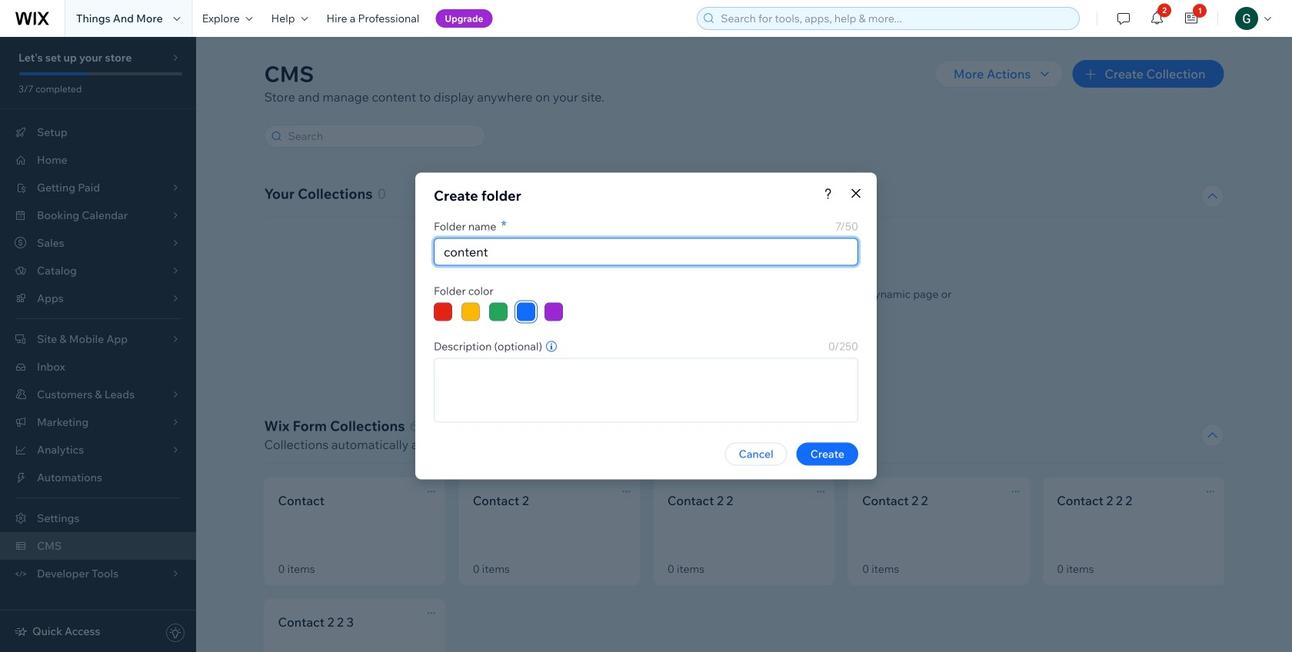 Task type: vqa. For each thing, say whether or not it's contained in the screenshot.
applied
no



Task type: describe. For each thing, give the bounding box(es) containing it.
Search field
[[284, 125, 480, 147]]



Task type: locate. For each thing, give the bounding box(es) containing it.
None text field
[[434, 358, 859, 423]]

sidebar element
[[0, 37, 196, 652]]

Search for tools, apps, help & more... field
[[716, 8, 1075, 29]]

None field
[[439, 239, 853, 265]]



